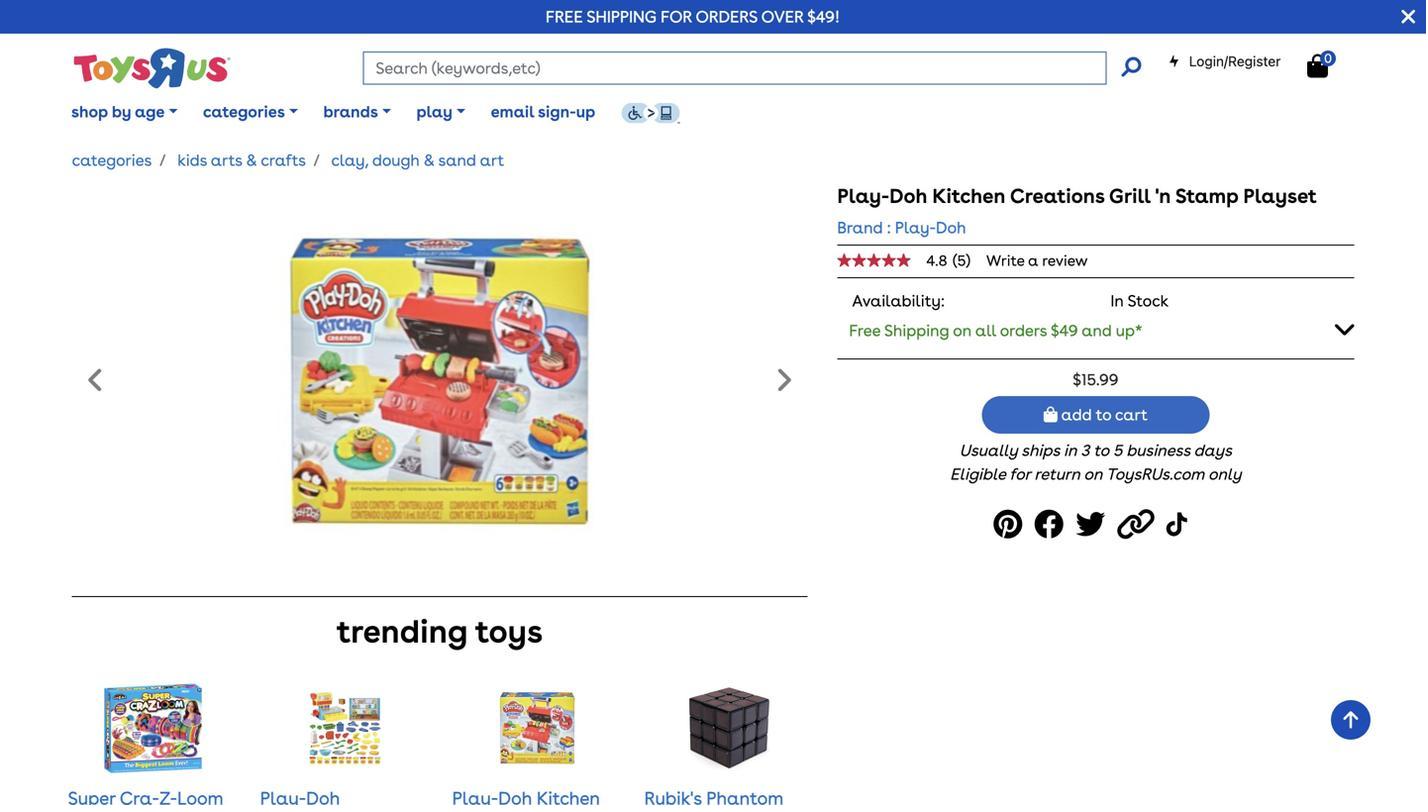 Task type: vqa. For each thing, say whether or not it's contained in the screenshot.
Grill
yes



Task type: describe. For each thing, give the bounding box(es) containing it.
over
[[761, 7, 804, 26]]

share play-doh kitchen creations grill 'n stamp playset on facebook image
[[1034, 502, 1070, 547]]

crafts
[[261, 151, 306, 170]]

email sign-up link
[[478, 87, 608, 136]]

0 vertical spatial doh
[[890, 184, 928, 208]]

Enter Keyword or Item No. search field
[[363, 52, 1107, 85]]

'n
[[1155, 184, 1171, 208]]

in
[[1111, 291, 1124, 311]]

add to cart button
[[982, 396, 1210, 434]]

4.8 (5)
[[927, 252, 971, 269]]

toysrus.com
[[1106, 465, 1205, 484]]

play-doh kitchen creations grill 'n stamp playset image number null image
[[277, 184, 602, 580]]

(5)
[[953, 252, 971, 269]]

kids
[[178, 151, 207, 170]]

shipping
[[884, 321, 949, 340]]

usually
[[960, 441, 1018, 460]]

brands
[[323, 102, 378, 121]]

5
[[1113, 441, 1122, 460]]

brand : play-doh link
[[837, 216, 966, 240]]

close button image
[[1402, 6, 1415, 28]]

create a pinterest pin for play-doh kitchen creations grill 'n stamp playset image
[[994, 502, 1028, 547]]

shop by age
[[71, 102, 165, 121]]

on inside usually ships in 3 to 5 business days eligible for return on toysrus.com only
[[1084, 465, 1103, 484]]

login/register button
[[1168, 52, 1281, 71]]

4.8
[[927, 252, 947, 269]]

on inside dropdown button
[[953, 321, 972, 340]]

add
[[1061, 405, 1092, 425]]

free
[[546, 7, 583, 26]]

trending toys
[[337, 613, 543, 651]]

1 vertical spatial doh
[[936, 218, 966, 237]]

& for dough
[[424, 151, 435, 170]]

eligible
[[950, 465, 1006, 484]]

stock
[[1128, 291, 1169, 311]]

orders
[[1000, 321, 1047, 340]]

free
[[849, 321, 881, 340]]

play-doh kitchen creations grill 'n stamp playset brand : play-doh
[[837, 184, 1317, 237]]

all
[[976, 321, 996, 340]]

free shipping on all orders $49 and up* button
[[837, 309, 1354, 351]]

clay, dough & sand art link
[[331, 151, 504, 170]]

review
[[1042, 252, 1088, 269]]

0
[[1324, 50, 1332, 66]]

free shipping for orders over $49! link
[[546, 7, 840, 26]]

play-doh supermarket spree playset image
[[305, 679, 386, 778]]

shipping
[[587, 7, 657, 26]]

brand
[[837, 218, 883, 237]]

play button
[[404, 87, 478, 136]]

kids arts & crafts
[[178, 151, 306, 170]]

kitchen
[[932, 184, 1006, 208]]

in
[[1064, 441, 1077, 460]]

rubik's phantom advanced technology difficult 3d puzzle 3 x 3 cube image
[[689, 679, 770, 778]]

kids arts & crafts link
[[178, 151, 306, 170]]

to inside usually ships in 3 to 5 business days eligible for return on toysrus.com only
[[1094, 441, 1109, 460]]

this icon serves as a link to download the essential accessibility assistive technology app for individuals with physical disabilities. it is featured as part of our commitment to diversity and inclusion. image
[[621, 102, 680, 124]]



Task type: locate. For each thing, give the bounding box(es) containing it.
copy a link to play-doh kitchen creations grill 'n stamp playset image
[[1118, 502, 1161, 547]]

days
[[1194, 441, 1232, 460]]

shopping bag image inside 'add to cart' button
[[1044, 407, 1058, 423]]

0 horizontal spatial play-
[[837, 184, 890, 208]]

toys r us image
[[72, 46, 230, 91]]

play
[[416, 102, 453, 121]]

& left sand
[[424, 151, 435, 170]]

menu bar
[[58, 77, 1426, 147]]

only
[[1208, 465, 1242, 484]]

free shipping for orders over $49!
[[546, 7, 840, 26]]

a
[[1028, 252, 1039, 269]]

&
[[246, 151, 257, 170], [424, 151, 435, 170]]

sign-
[[538, 102, 576, 121]]

stamp
[[1176, 184, 1239, 208]]

categories up the kids arts & crafts link
[[203, 102, 285, 121]]

creations
[[1010, 184, 1105, 208]]

categories for "categories" dropdown button
[[203, 102, 285, 121]]

1 horizontal spatial shopping bag image
[[1307, 54, 1328, 78]]

$49!
[[807, 7, 840, 26]]

share a link to play-doh kitchen creations grill 'n stamp playset on twitter image
[[1076, 502, 1112, 547]]

categories inside dropdown button
[[203, 102, 285, 121]]

toys
[[475, 613, 543, 651]]

return
[[1035, 465, 1080, 484]]

1 horizontal spatial doh
[[936, 218, 966, 237]]

1 vertical spatial shopping bag image
[[1044, 407, 1058, 423]]

in stock
[[1111, 291, 1169, 311]]

tiktok image
[[1167, 502, 1192, 547]]

2 & from the left
[[424, 151, 435, 170]]

ships
[[1021, 441, 1060, 460]]

1 vertical spatial to
[[1094, 441, 1109, 460]]

sand
[[438, 151, 476, 170]]

up*
[[1116, 321, 1143, 340]]

shop by age button
[[58, 87, 190, 136]]

on
[[953, 321, 972, 340], [1084, 465, 1103, 484]]

$49
[[1051, 321, 1078, 340]]

menu bar containing shop by age
[[58, 77, 1426, 147]]

1 & from the left
[[246, 151, 257, 170]]

to inside button
[[1096, 405, 1112, 425]]

0 vertical spatial categories
[[203, 102, 285, 121]]

cart
[[1115, 405, 1148, 425]]

0 horizontal spatial on
[[953, 321, 972, 340]]

categories
[[203, 102, 285, 121], [72, 151, 152, 170]]

categories button
[[190, 87, 311, 136]]

dough
[[372, 151, 420, 170]]

:
[[887, 218, 891, 237]]

1 vertical spatial categories
[[72, 151, 152, 170]]

shopping bag image for 'add to cart' button
[[1044, 407, 1058, 423]]

grill
[[1109, 184, 1151, 208]]

up
[[576, 102, 595, 121]]

1 horizontal spatial categories
[[203, 102, 285, 121]]

1 vertical spatial play-
[[895, 218, 936, 237]]

0 horizontal spatial doh
[[890, 184, 928, 208]]

super cra-z-loom - diy bracelet loom kit, 2200 latex free color bands, 6 row loom, design & create, cra-z-art ages 8+ image
[[104, 679, 203, 778]]

write a review
[[986, 252, 1088, 269]]

categories down shop by age
[[72, 151, 152, 170]]

doh up brand : play-doh link
[[890, 184, 928, 208]]

0 vertical spatial play-
[[837, 184, 890, 208]]

on down 3
[[1084, 465, 1103, 484]]

to right add
[[1096, 405, 1112, 425]]

usually ships in 3 to 5 business days eligible for return on toysrus.com only
[[950, 441, 1242, 484]]

write
[[986, 252, 1025, 269]]

write a review button
[[986, 252, 1088, 269]]

categories link
[[72, 151, 152, 170]]

play- up brand
[[837, 184, 890, 208]]

shop
[[71, 102, 108, 121]]

play-doh kitchen creations grill 'n stamp playset image
[[497, 679, 578, 778]]

playset
[[1243, 184, 1317, 208]]

$15.99
[[1073, 370, 1119, 389]]

arts
[[211, 151, 242, 170]]

shopping bag image for 0 link
[[1307, 54, 1328, 78]]

to right 3
[[1094, 441, 1109, 460]]

0 vertical spatial to
[[1096, 405, 1112, 425]]

shopping bag image
[[1307, 54, 1328, 78], [1044, 407, 1058, 423]]

1 horizontal spatial &
[[424, 151, 435, 170]]

clay,
[[331, 151, 369, 170]]

for
[[661, 7, 692, 26]]

on left 'all'
[[953, 321, 972, 340]]

shopping bag image left add
[[1044, 407, 1058, 423]]

0 horizontal spatial &
[[246, 151, 257, 170]]

email
[[491, 102, 534, 121]]

availability:
[[852, 291, 945, 311]]

trending
[[337, 613, 468, 651]]

0 horizontal spatial categories
[[72, 151, 152, 170]]

doh
[[890, 184, 928, 208], [936, 218, 966, 237]]

add to cart
[[1058, 405, 1148, 425]]

categories for categories link
[[72, 151, 152, 170]]

for
[[1010, 465, 1030, 484]]

0 vertical spatial shopping bag image
[[1307, 54, 1328, 78]]

& for arts
[[246, 151, 257, 170]]

play- right ':'
[[895, 218, 936, 237]]

shopping bag image right login/register
[[1307, 54, 1328, 78]]

orders
[[696, 7, 758, 26]]

shopping bag image inside 0 link
[[1307, 54, 1328, 78]]

& right arts
[[246, 151, 257, 170]]

to
[[1096, 405, 1112, 425], [1094, 441, 1109, 460]]

email sign-up
[[491, 102, 595, 121]]

1 horizontal spatial play-
[[895, 218, 936, 237]]

and
[[1082, 321, 1112, 340]]

business
[[1127, 441, 1190, 460]]

0 horizontal spatial shopping bag image
[[1044, 407, 1058, 423]]

brands button
[[311, 87, 404, 136]]

free shipping on all orders $49 and up*
[[849, 321, 1143, 340]]

0 vertical spatial on
[[953, 321, 972, 340]]

art
[[480, 151, 504, 170]]

login/register
[[1189, 53, 1281, 69]]

play-
[[837, 184, 890, 208], [895, 218, 936, 237]]

3
[[1081, 441, 1090, 460]]

age
[[135, 102, 165, 121]]

1 horizontal spatial on
[[1084, 465, 1103, 484]]

0 link
[[1307, 50, 1348, 79]]

doh up 4.8 (5)
[[936, 218, 966, 237]]

None search field
[[363, 52, 1141, 85]]

by
[[112, 102, 131, 121]]

clay, dough & sand art
[[331, 151, 504, 170]]

1 vertical spatial on
[[1084, 465, 1103, 484]]



